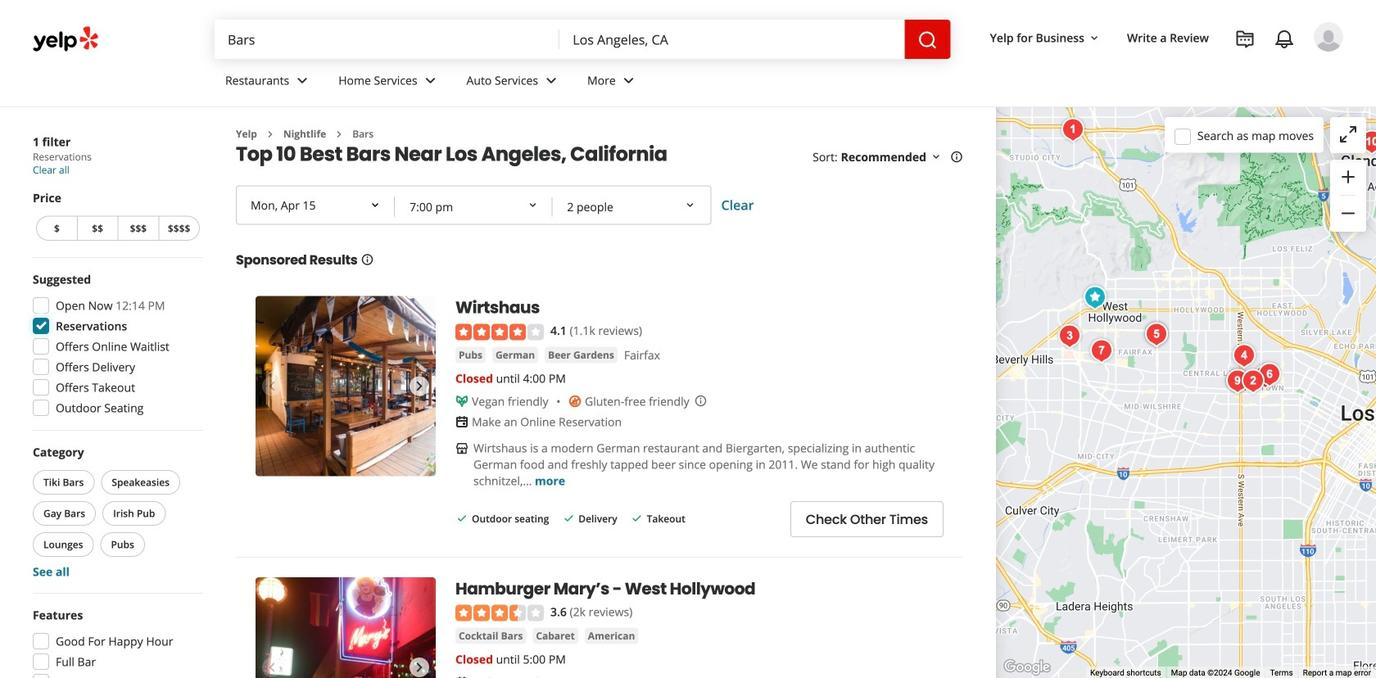 Task type: describe. For each thing, give the bounding box(es) containing it.
2 24 chevron down v2 image from the left
[[421, 71, 441, 90]]

hamburger mary's - west hollywood image
[[1079, 282, 1112, 314]]

1 vertical spatial 16 chevron down v2 image
[[930, 151, 943, 164]]

projects image
[[1236, 30, 1256, 49]]

none field address, neighborhood, city, state or zip
[[560, 20, 905, 59]]

1 16 chevron right v2 image from the left
[[264, 128, 277, 141]]

slideshow element for 3.6 star rating "image"
[[256, 578, 436, 679]]

1 horizontal spatial 16 info v2 image
[[951, 151, 964, 164]]

expand map image
[[1339, 124, 1359, 144]]

2 16 chevron right v2 image from the left
[[333, 128, 346, 141]]

none field things to do, nail salons, plumbers
[[215, 20, 560, 59]]

16 vegan v2 image
[[456, 395, 469, 408]]

zoom out image
[[1339, 204, 1359, 223]]

1 24 chevron down v2 image from the left
[[542, 71, 561, 90]]

slideshow element for the 4.1 star rating image
[[256, 296, 436, 476]]

next image for the 4.1 star rating image
[[410, 376, 429, 396]]

seoul salon restaurant & bar image
[[1237, 365, 1270, 398]]

address, neighborhood, city, state or zip search field
[[560, 20, 905, 59]]

search image
[[918, 30, 938, 50]]

escala image
[[1254, 359, 1287, 391]]

4.1 star rating image
[[456, 324, 544, 340]]

el carmen image
[[1086, 335, 1119, 368]]

the rendition room image
[[1057, 114, 1090, 146]]

map region
[[997, 107, 1377, 679]]



Task type: locate. For each thing, give the bounding box(es) containing it.
hamburger mary's - west hollywood image
[[256, 578, 436, 679]]

next image for 3.6 star rating "image"
[[410, 658, 429, 678]]

next image left 16 reservation v2 image
[[410, 658, 429, 678]]

Cover field
[[554, 189, 708, 225]]

2 slideshow element from the top
[[256, 578, 436, 679]]

1 vertical spatial slideshow element
[[256, 578, 436, 679]]

google image
[[1001, 657, 1055, 679]]

16 chevron right v2 image
[[264, 128, 277, 141], [333, 128, 346, 141]]

1 horizontal spatial 16 checkmark v2 image
[[562, 512, 576, 525]]

0 horizontal spatial 16 checkmark v2 image
[[456, 512, 469, 525]]

0 vertical spatial 16 info v2 image
[[951, 151, 964, 164]]

wirtshaus image
[[256, 296, 436, 476], [1141, 318, 1174, 351], [1141, 318, 1174, 351]]

2 24 chevron down v2 image from the left
[[619, 71, 639, 90]]

16 chevron down v2 image inside user actions element
[[1088, 32, 1101, 45]]

2 16 checkmark v2 image from the left
[[562, 512, 576, 525]]

None search field
[[215, 20, 951, 59]]

1 16 checkmark v2 image from the left
[[456, 512, 469, 525]]

juliana los angeles image
[[1250, 360, 1283, 393]]

16 checkmark v2 image down 16 bizhouse v2 image
[[456, 512, 469, 525]]

1 none field from the left
[[215, 20, 560, 59]]

Select a date text field
[[238, 187, 395, 223]]

m grill image
[[1222, 365, 1255, 398], [1222, 365, 1255, 398]]

24 chevron down v2 image
[[293, 71, 312, 90], [421, 71, 441, 90]]

16 gluten free v2 image
[[569, 395, 582, 408]]

1 next image from the top
[[410, 376, 429, 396]]

anju house image
[[1228, 340, 1261, 372]]

16 checkmark v2 image
[[456, 512, 469, 525], [562, 512, 576, 525]]

the oak and vine image
[[1356, 126, 1377, 159]]

None field
[[215, 20, 560, 59], [560, 20, 905, 59]]

0 vertical spatial 16 chevron down v2 image
[[1088, 32, 1101, 45]]

notifications image
[[1275, 30, 1295, 49]]

0 vertical spatial next image
[[410, 376, 429, 396]]

granville image
[[1054, 320, 1087, 353]]

16 info v2 image
[[951, 151, 964, 164], [361, 253, 374, 266]]

0 vertical spatial slideshow element
[[256, 296, 436, 476]]

1 24 chevron down v2 image from the left
[[293, 71, 312, 90]]

1 vertical spatial next image
[[410, 658, 429, 678]]

16 checkmark v2 image left 16 checkmark v2 icon
[[562, 512, 576, 525]]

group
[[1331, 160, 1367, 232], [33, 190, 203, 244], [28, 271, 203, 421], [30, 444, 203, 580], [28, 607, 203, 679]]

zoom in image
[[1339, 167, 1359, 187]]

16 chevron down v2 image
[[1088, 32, 1101, 45], [930, 151, 943, 164]]

gary o. image
[[1315, 22, 1344, 52]]

previous image
[[262, 376, 282, 396]]

3.6 star rating image
[[456, 605, 544, 622]]

slideshow element
[[256, 296, 436, 476], [256, 578, 436, 679]]

0 horizontal spatial 24 chevron down v2 image
[[542, 71, 561, 90]]

previous image
[[262, 658, 282, 678]]

user actions element
[[977, 21, 1367, 121]]

1 vertical spatial 16 info v2 image
[[361, 253, 374, 266]]

0 horizontal spatial 16 chevron right v2 image
[[264, 128, 277, 141]]

things to do, nail salons, plumbers search field
[[215, 20, 560, 59]]

next image left 16 vegan v2 icon
[[410, 376, 429, 396]]

1 horizontal spatial 16 chevron down v2 image
[[1088, 32, 1101, 45]]

16 bizhouse v2 image
[[456, 442, 469, 455]]

16 checkmark v2 image
[[631, 512, 644, 525]]

16 reservation v2 image
[[456, 677, 469, 679]]

2 none field from the left
[[560, 20, 905, 59]]

1 horizontal spatial 24 chevron down v2 image
[[619, 71, 639, 90]]

1 horizontal spatial 16 chevron right v2 image
[[333, 128, 346, 141]]

16 reservation v2 image
[[456, 416, 469, 429]]

1 slideshow element from the top
[[256, 296, 436, 476]]

2 next image from the top
[[410, 658, 429, 678]]

0 horizontal spatial 24 chevron down v2 image
[[293, 71, 312, 90]]

0 horizontal spatial 16 info v2 image
[[361, 253, 374, 266]]

24 chevron down v2 image
[[542, 71, 561, 90], [619, 71, 639, 90]]

0 horizontal spatial 16 chevron down v2 image
[[930, 151, 943, 164]]

info icon image
[[695, 395, 708, 408], [695, 395, 708, 408]]

business categories element
[[212, 59, 1344, 107]]

Time field
[[397, 189, 551, 225]]

1 horizontal spatial 24 chevron down v2 image
[[421, 71, 441, 90]]

next image
[[410, 376, 429, 396], [410, 658, 429, 678]]



Task type: vqa. For each thing, say whether or not it's contained in the screenshot.
topmost Slideshow element
yes



